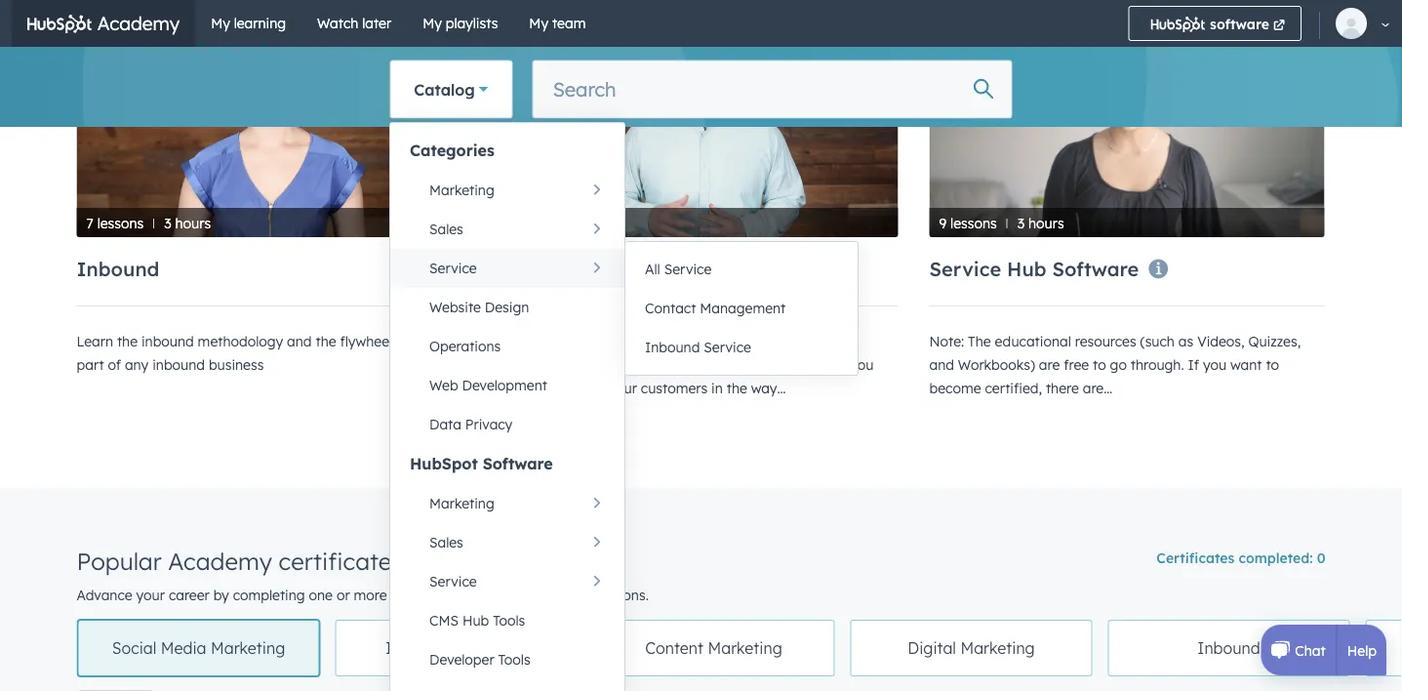 Task type: describe. For each thing, give the bounding box(es) containing it.
more inside people continue to evolve how they buy, and modern customers are more demanding than ever. that's why you need to engage your customers in the way…
[[599, 357, 632, 374]]

free inside note: the educational resources (such as videos, quizzes, and workbooks) are free to go through. if you want to become certified, there are…
[[1064, 357, 1090, 374]]

0 vertical spatial software
[[1053, 257, 1140, 281]]

content marketing
[[646, 639, 783, 658]]

marketing inside inbound marketing option
[[453, 639, 527, 658]]

completed:
[[1239, 550, 1314, 567]]

1 service button from the top
[[390, 249, 625, 288]]

1 horizontal spatial hubspot
[[930, 16, 1004, 38]]

professional
[[401, 16, 501, 38]]

all service button
[[626, 250, 858, 289]]

in
[[712, 380, 723, 397]]

need
[[503, 380, 535, 397]]

website design button
[[390, 288, 625, 328]]

inbound for inbound service fundamentals
[[503, 257, 586, 281]]

software
[[1206, 16, 1270, 33]]

business
[[209, 357, 264, 374]]

Content Marketing checkbox
[[593, 620, 835, 677]]

as inside learn the inbound methodology and the flywheel as a core part of any inbound business
[[396, 333, 411, 350]]

my learning
[[211, 15, 286, 32]]

0 vertical spatial customers
[[503, 357, 570, 374]]

Inbound checkbox
[[1108, 620, 1351, 677]]

software inside button
[[483, 454, 553, 474]]

0 vertical spatial inbound
[[141, 333, 194, 350]]

are…
[[1083, 380, 1113, 397]]

there
[[1046, 380, 1079, 397]]

certificates
[[279, 547, 403, 576]]

lesson
[[515, 29, 571, 46]]

website design
[[430, 299, 529, 316]]

as inside note: the educational resources (such as videos, quizzes, and workbooks) are free to go through. if you want to become certified, there are…
[[1179, 333, 1194, 350]]

through.
[[1131, 357, 1185, 374]]

0 horizontal spatial more
[[354, 587, 387, 604]]

engage
[[556, 380, 605, 397]]

data privacy
[[430, 416, 513, 433]]

1 vertical spatial sales
[[430, 221, 463, 238]]

one
[[309, 587, 333, 604]]

hubspot inside button
[[410, 454, 478, 474]]

hub for service
[[1008, 257, 1047, 281]]

continue
[[551, 333, 606, 350]]

1 , from the left
[[147, 49, 150, 63]]

become
[[930, 380, 982, 397]]

why
[[821, 357, 847, 374]]

part
[[77, 357, 104, 374]]

lesson service
[[515, 29, 571, 63]]

next
[[603, 16, 639, 38]]

3 hours for inbound
[[164, 215, 211, 232]]

contact management
[[645, 300, 786, 317]]

course thumbnail image for service hub software
[[930, 15, 1325, 238]]

my playlists link
[[407, 0, 514, 47]]

design
[[485, 299, 529, 316]]

(such
[[1141, 333, 1175, 350]]

way…
[[751, 380, 786, 397]]

learn the inbound methodology and the flywheel as a core part of any inbound business
[[77, 333, 456, 374]]

inbound service
[[645, 339, 752, 356]]

playlists
[[446, 15, 498, 32]]

take
[[316, 16, 354, 38]]

operations button
[[390, 328, 625, 367]]

marketing inside content marketing option
[[708, 639, 783, 658]]

training
[[817, 16, 881, 38]]

you inside note: the educational resources (such as videos, quizzes, and workbooks) are free to go through. if you want to become certified, there are…
[[1204, 357, 1227, 374]]

web development button
[[390, 367, 625, 406]]

modern
[[793, 333, 843, 350]]

my team link
[[514, 0, 602, 47]]

watch later
[[317, 15, 392, 32]]

you inside people continue to evolve how they buy, and modern customers are more demanding than ever. that's why you need to engage your customers in the way…
[[851, 357, 874, 374]]

buy,
[[733, 333, 761, 350]]

0
[[1318, 550, 1326, 567]]

hours for inbound
[[175, 215, 211, 232]]

workbooks)
[[958, 357, 1036, 374]]

0 vertical spatial sales
[[154, 49, 184, 63]]

or
[[337, 587, 350, 604]]

any
[[125, 357, 149, 374]]

web
[[430, 377, 458, 394]]

completing
[[233, 587, 305, 604]]

2 sales button from the top
[[390, 524, 625, 563]]

management
[[700, 300, 786, 317]]

inbound service button
[[626, 328, 858, 368]]

service inside 'lesson service'
[[515, 48, 558, 63]]

people
[[503, 333, 547, 350]]

with
[[686, 16, 720, 38]]

if
[[1189, 357, 1200, 374]]

hubspot_logo image for software
[[1152, 17, 1206, 32]]

my learning link
[[195, 0, 302, 47]]

2 , from the left
[[184, 49, 188, 63]]

core
[[428, 333, 456, 350]]

1 vertical spatial of
[[391, 587, 404, 604]]

1 marketing button from the top
[[390, 171, 625, 210]]

chat
[[1296, 642, 1326, 659]]

3 for inbound
[[164, 215, 171, 232]]

Inbound Marketing checkbox
[[335, 620, 577, 677]]

data
[[430, 416, 462, 433]]

the
[[969, 333, 992, 350]]

marketing inside social media marketing option
[[211, 639, 285, 658]]

our
[[408, 587, 429, 604]]

from
[[886, 16, 925, 38]]

digital marketing
[[908, 639, 1035, 658]]

contact management button
[[626, 289, 858, 328]]

Social Media Marketing checkbox
[[78, 620, 320, 677]]

certified,
[[985, 380, 1043, 397]]

methodology
[[198, 333, 283, 350]]

1 sales button from the top
[[390, 210, 625, 249]]

certificates completed: 0 link
[[1157, 547, 1326, 570]]

my for my team
[[529, 15, 549, 32]]

how
[[671, 333, 698, 350]]

advance
[[77, 587, 132, 604]]

hubspot software
[[410, 454, 553, 474]]

1 horizontal spatial customers
[[641, 380, 708, 397]]

popular
[[77, 547, 162, 576]]

course thumbnail image for inbound service fundamentals
[[503, 15, 899, 238]]

inbound for inbound marketing
[[386, 639, 448, 658]]

9 lessons
[[940, 215, 997, 232]]

developer tools
[[430, 652, 531, 669]]

and inside people continue to evolve how they buy, and modern customers are more demanding than ever. that's why you need to engage your customers in the way…
[[765, 333, 789, 350]]

service hub software
[[930, 257, 1140, 281]]

by
[[214, 587, 229, 604]]

flywheel
[[340, 333, 393, 350]]

team
[[553, 15, 586, 32]]

inbound marketing
[[386, 639, 527, 658]]

are for hub
[[1039, 357, 1060, 374]]

go
[[1111, 357, 1127, 374]]



Task type: vqa. For each thing, say whether or not it's contained in the screenshot.
Your
yes



Task type: locate. For each thing, give the bounding box(es) containing it.
2 horizontal spatial and
[[930, 357, 955, 374]]

sales button up design
[[390, 210, 625, 249]]

2 marketing button from the top
[[390, 485, 625, 524]]

categories button
[[390, 131, 625, 171]]

inbound right any
[[152, 357, 205, 374]]

1 vertical spatial sales button
[[390, 524, 625, 563]]

your inside people continue to evolve how they buy, and modern customers are more demanding than ever. that's why you need to engage your customers in the way…
[[609, 380, 637, 397]]

hubspot_logo image for academy
[[27, 15, 92, 33]]

1 horizontal spatial course thumbnail image
[[503, 15, 899, 238]]

take your professional skills to the next level with free online training from hubspot academy
[[316, 16, 1086, 38]]

certification up marketing , sales , service
[[88, 29, 201, 46]]

inbound up any
[[141, 333, 194, 350]]

0 horizontal spatial free
[[725, 16, 758, 38]]

level
[[644, 16, 681, 38]]

lessons for service hub software
[[951, 215, 997, 232]]

3 hours right 7 lessons
[[164, 215, 211, 232]]

lessons
[[97, 215, 144, 232], [951, 215, 997, 232]]

career
[[169, 587, 210, 604]]

developer
[[430, 652, 495, 669]]

navigation containing my learning
[[195, 0, 1110, 47]]

3
[[164, 215, 171, 232], [1018, 215, 1025, 232]]

that's
[[779, 357, 817, 374]]

recognized
[[487, 587, 558, 604]]

service button up design
[[390, 249, 625, 288]]

2 certification from the left
[[942, 29, 1054, 46]]

and down note:
[[930, 357, 955, 374]]

2 horizontal spatial my
[[529, 15, 549, 32]]

are inside people continue to evolve how they buy, and modern customers are more demanding than ever. that's why you need to engage your customers in the way…
[[574, 357, 595, 374]]

1 horizontal spatial you
[[1204, 357, 1227, 374]]

1 horizontal spatial more
[[599, 357, 632, 374]]

1 vertical spatial hub
[[463, 613, 489, 630]]

2 my from the left
[[423, 15, 442, 32]]

hours up service hub software on the right of page
[[1029, 215, 1065, 232]]

0 horizontal spatial menu
[[390, 131, 625, 691]]

and inside note: the educational resources (such as videos, quizzes, and workbooks) are free to go through. if you want to become certified, there are…
[[930, 357, 955, 374]]

Search search field
[[533, 60, 1013, 119]]

hubspot_logo image
[[27, 15, 92, 33], [1152, 17, 1206, 32]]

inbound up demanding
[[645, 339, 700, 356]]

service inside button
[[664, 261, 712, 278]]

fundamentals
[[670, 257, 807, 281]]

marketing button down categories
[[390, 171, 625, 210]]

the right in
[[727, 380, 748, 397]]

0 horizontal spatial you
[[851, 357, 874, 374]]

and right methodology
[[287, 333, 312, 350]]

marketing button
[[390, 171, 625, 210], [390, 485, 625, 524]]

hubspot right from
[[930, 16, 1004, 38]]

educational
[[995, 333, 1072, 350]]

1 certification from the left
[[88, 29, 201, 46]]

3 for service hub software
[[1018, 215, 1025, 232]]

hubspot
[[930, 16, 1004, 38], [410, 454, 478, 474]]

sales button
[[390, 210, 625, 249], [390, 524, 625, 563]]

0 horizontal spatial course thumbnail image
[[77, 15, 472, 238]]

cms
[[430, 613, 459, 630]]

the inside people continue to evolve how they buy, and modern customers are more demanding than ever. that's why you need to engage your customers in the way…
[[727, 380, 748, 397]]

2 you from the left
[[1204, 357, 1227, 374]]

of inside learn the inbound methodology and the flywheel as a core part of any inbound business
[[108, 357, 121, 374]]

advance your career by completing one or more of our globally recognized certifications.
[[77, 587, 649, 604]]

free right with
[[725, 16, 758, 38]]

1 horizontal spatial 3 hours
[[1018, 215, 1065, 232]]

hours for service hub software
[[1029, 215, 1065, 232]]

0 horizontal spatial hubspot
[[410, 454, 478, 474]]

web development
[[430, 377, 548, 394]]

1 vertical spatial hubspot
[[410, 454, 478, 474]]

menu
[[390, 131, 625, 691], [626, 250, 858, 368]]

sales
[[154, 49, 184, 63], [430, 221, 463, 238], [430, 534, 463, 552]]

certificates
[[1157, 550, 1235, 567]]

0 vertical spatial of
[[108, 357, 121, 374]]

and up the ever.
[[765, 333, 789, 350]]

sales button up 'recognized'
[[390, 524, 625, 563]]

1 as from the left
[[396, 333, 411, 350]]

0 horizontal spatial ,
[[147, 49, 150, 63]]

certificates completed: 0
[[1157, 550, 1326, 567]]

navigation
[[195, 0, 1110, 47]]

1 3 from the left
[[164, 215, 171, 232]]

categories
[[410, 141, 495, 161]]

1 horizontal spatial are
[[1039, 357, 1060, 374]]

tools inside button
[[498, 652, 531, 669]]

marketing button down hubspot software
[[390, 485, 625, 524]]

2 are from the left
[[1039, 357, 1060, 374]]

1 horizontal spatial lessons
[[951, 215, 997, 232]]

more right or at the left
[[354, 587, 387, 604]]

certification for service hub software
[[942, 29, 1054, 46]]

as up the if
[[1179, 333, 1194, 350]]

1 hours from the left
[[175, 215, 211, 232]]

the left next
[[572, 16, 599, 38]]

2 3 from the left
[[1018, 215, 1025, 232]]

1 are from the left
[[574, 357, 595, 374]]

1 horizontal spatial as
[[1179, 333, 1194, 350]]

0 vertical spatial hub
[[1008, 257, 1047, 281]]

more down evolve
[[599, 357, 632, 374]]

1 horizontal spatial certification
[[942, 29, 1054, 46]]

free
[[725, 16, 758, 38], [1064, 357, 1090, 374]]

as left the a
[[396, 333, 411, 350]]

of
[[108, 357, 121, 374], [391, 587, 404, 604]]

1 lessons from the left
[[97, 215, 144, 232]]

inbound down the cms
[[386, 639, 448, 658]]

my for my learning
[[211, 15, 230, 32]]

data privacy button
[[390, 406, 625, 445]]

you right the if
[[1204, 357, 1227, 374]]

inbound
[[141, 333, 194, 350], [152, 357, 205, 374]]

lessons right 7
[[97, 215, 144, 232]]

0 horizontal spatial my
[[211, 15, 230, 32]]

hub
[[1008, 257, 1047, 281], [463, 613, 489, 630]]

0 horizontal spatial customers
[[503, 357, 570, 374]]

social
[[112, 639, 156, 658]]

1 horizontal spatial and
[[765, 333, 789, 350]]

note:
[[930, 333, 965, 350]]

catalog
[[414, 80, 475, 99]]

7 lessons
[[86, 215, 144, 232]]

2 vertical spatial sales
[[430, 534, 463, 552]]

software down data privacy button
[[483, 454, 553, 474]]

0 horizontal spatial your
[[136, 587, 165, 604]]

Digital Marketing checkbox
[[851, 620, 1093, 677]]

1 horizontal spatial ,
[[184, 49, 188, 63]]

0 horizontal spatial 3 hours
[[164, 215, 211, 232]]

watch
[[317, 15, 359, 32]]

1 horizontal spatial hubspot_logo image
[[1152, 17, 1206, 32]]

2 service button from the top
[[390, 563, 625, 602]]

hub for cms
[[463, 613, 489, 630]]

customers down people
[[503, 357, 570, 374]]

0 horizontal spatial software
[[483, 454, 553, 474]]

tools
[[493, 613, 525, 630], [498, 652, 531, 669]]

lessons for inbound
[[97, 215, 144, 232]]

and
[[287, 333, 312, 350], [765, 333, 789, 350], [930, 357, 955, 374]]

1 horizontal spatial software
[[1053, 257, 1140, 281]]

your for advance your career by completing one or more of our globally recognized certifications.
[[136, 587, 165, 604]]

3 right 7 lessons
[[164, 215, 171, 232]]

course thumbnail image
[[77, 15, 472, 238], [503, 15, 899, 238], [930, 15, 1325, 238]]

tools down 'recognized'
[[493, 613, 525, 630]]

note: the educational resources (such as videos, quizzes, and workbooks) are free to go through. if you want to become certified, there are…
[[930, 333, 1301, 397]]

0 horizontal spatial and
[[287, 333, 312, 350]]

free up there
[[1064, 357, 1090, 374]]

1 horizontal spatial hours
[[1029, 215, 1065, 232]]

0 vertical spatial free
[[725, 16, 758, 38]]

0 horizontal spatial of
[[108, 357, 121, 374]]

watch later link
[[302, 0, 407, 47]]

1 horizontal spatial menu
[[626, 250, 858, 368]]

inbound up website design button
[[503, 257, 586, 281]]

they
[[702, 333, 730, 350]]

operations
[[430, 338, 501, 355]]

academy
[[92, 12, 180, 35], [1008, 16, 1086, 38], [168, 547, 272, 576]]

1 vertical spatial free
[[1064, 357, 1090, 374]]

1 horizontal spatial my
[[423, 15, 442, 32]]

1 vertical spatial marketing button
[[390, 485, 625, 524]]

marketing
[[88, 49, 147, 63], [430, 182, 495, 199], [430, 495, 495, 513], [211, 639, 285, 658], [453, 639, 527, 658], [708, 639, 783, 658], [961, 639, 1035, 658]]

None checkbox
[[1366, 620, 1403, 677]]

your right "engage"
[[609, 380, 637, 397]]

the up any
[[117, 333, 138, 350]]

website
[[430, 299, 481, 316]]

ever.
[[746, 357, 775, 374]]

2 horizontal spatial your
[[609, 380, 637, 397]]

a
[[415, 333, 424, 350]]

3 my from the left
[[529, 15, 549, 32]]

inbound inside inbound option
[[1198, 639, 1261, 658]]

online
[[763, 16, 812, 38]]

2 hours from the left
[[1029, 215, 1065, 232]]

0 vertical spatial sales button
[[390, 210, 625, 249]]

are up there
[[1039, 357, 1060, 374]]

3 course thumbnail image from the left
[[930, 15, 1325, 238]]

0 horizontal spatial certification
[[88, 29, 201, 46]]

hub down globally
[[463, 613, 489, 630]]

hub up educational
[[1008, 257, 1047, 281]]

popular academy certificates
[[77, 547, 403, 576]]

your left career
[[136, 587, 165, 604]]

0 horizontal spatial are
[[574, 357, 595, 374]]

service inside button
[[704, 339, 752, 356]]

hub inside button
[[463, 613, 489, 630]]

developer tools button
[[390, 641, 625, 680]]

1 horizontal spatial free
[[1064, 357, 1090, 374]]

marketing inside 'digital marketing' checkbox
[[961, 639, 1035, 658]]

you right why
[[851, 357, 874, 374]]

9
[[940, 215, 947, 232]]

course thumbnail image for inbound
[[77, 15, 472, 238]]

lessons right 9
[[951, 215, 997, 232]]

of left our
[[391, 587, 404, 604]]

evolve
[[627, 333, 668, 350]]

quizzes,
[[1249, 333, 1301, 350]]

menu containing categories
[[390, 131, 625, 691]]

0 horizontal spatial lessons
[[97, 215, 144, 232]]

1 course thumbnail image from the left
[[77, 15, 472, 238]]

7
[[86, 215, 93, 232]]

development
[[462, 377, 548, 394]]

1 vertical spatial more
[[354, 587, 387, 604]]

are up "engage"
[[574, 357, 595, 374]]

software up resources
[[1053, 257, 1140, 281]]

my playlists
[[423, 15, 498, 32]]

tools inside button
[[493, 613, 525, 630]]

videos,
[[1198, 333, 1245, 350]]

2 lessons from the left
[[951, 215, 997, 232]]

customers down demanding
[[641, 380, 708, 397]]

want
[[1231, 357, 1263, 374]]

0 horizontal spatial hubspot_logo image
[[27, 15, 92, 33]]

cms hub tools button
[[390, 602, 625, 641]]

3 hours up service hub software on the right of page
[[1018, 215, 1065, 232]]

1 horizontal spatial your
[[359, 16, 396, 38]]

are for service
[[574, 357, 595, 374]]

hours right 7 lessons
[[175, 215, 211, 232]]

2 as from the left
[[1179, 333, 1194, 350]]

1 3 hours from the left
[[164, 215, 211, 232]]

content
[[646, 639, 704, 658]]

1 vertical spatial service button
[[390, 563, 625, 602]]

1 horizontal spatial hub
[[1008, 257, 1047, 281]]

inbound for inbound service
[[645, 339, 700, 356]]

and inside learn the inbound methodology and the flywheel as a core part of any inbound business
[[287, 333, 312, 350]]

0 horizontal spatial 3
[[164, 215, 171, 232]]

inbound left chat
[[1198, 639, 1261, 658]]

are inside note: the educational resources (such as videos, quizzes, and workbooks) are free to go through. if you want to become certified, there are…
[[1039, 357, 1060, 374]]

1 horizontal spatial of
[[391, 587, 404, 604]]

inbound down 7 lessons
[[77, 257, 160, 281]]

0 vertical spatial marketing button
[[390, 171, 625, 210]]

0 vertical spatial tools
[[493, 613, 525, 630]]

3 up service hub software on the right of page
[[1018, 215, 1025, 232]]

1 vertical spatial software
[[483, 454, 553, 474]]

my for my playlists
[[423, 15, 442, 32]]

hours
[[175, 215, 211, 232], [1029, 215, 1065, 232]]

0 horizontal spatial as
[[396, 333, 411, 350]]

learning
[[234, 15, 286, 32]]

1 vertical spatial your
[[609, 380, 637, 397]]

2 horizontal spatial course thumbnail image
[[930, 15, 1325, 238]]

inbound inside inbound marketing option
[[386, 639, 448, 658]]

menu containing all service
[[626, 250, 858, 368]]

0 vertical spatial more
[[599, 357, 632, 374]]

your right watch
[[359, 16, 396, 38]]

of left any
[[108, 357, 121, 374]]

tools down cms hub tools button
[[498, 652, 531, 669]]

0 vertical spatial hubspot
[[930, 16, 1004, 38]]

inbound service fundamentals
[[503, 257, 807, 281]]

your for take your professional skills to the next level with free online training from hubspot academy
[[359, 16, 396, 38]]

1 horizontal spatial 3
[[1018, 215, 1025, 232]]

globally
[[433, 587, 483, 604]]

hubspot down data
[[410, 454, 478, 474]]

certification right from
[[942, 29, 1054, 46]]

2 3 hours from the left
[[1018, 215, 1065, 232]]

0 horizontal spatial hub
[[463, 613, 489, 630]]

1 vertical spatial inbound
[[152, 357, 205, 374]]

2 course thumbnail image from the left
[[503, 15, 899, 238]]

2 vertical spatial your
[[136, 587, 165, 604]]

inbound inside inbound service button
[[645, 339, 700, 356]]

catalog button
[[390, 60, 513, 119]]

1 vertical spatial customers
[[641, 380, 708, 397]]

service button up cms hub tools
[[390, 563, 625, 602]]

cms hub tools
[[430, 613, 525, 630]]

demanding
[[636, 357, 709, 374]]

my inside 'link'
[[423, 15, 442, 32]]

the left flywheel
[[316, 333, 336, 350]]

certification for inbound
[[88, 29, 201, 46]]

privacy
[[465, 416, 513, 433]]

1 my from the left
[[211, 15, 230, 32]]

3 hours for service hub software
[[1018, 215, 1065, 232]]

0 vertical spatial service button
[[390, 249, 625, 288]]

1 you from the left
[[851, 357, 874, 374]]

1 vertical spatial tools
[[498, 652, 531, 669]]

0 vertical spatial your
[[359, 16, 396, 38]]

0 horizontal spatial hours
[[175, 215, 211, 232]]



